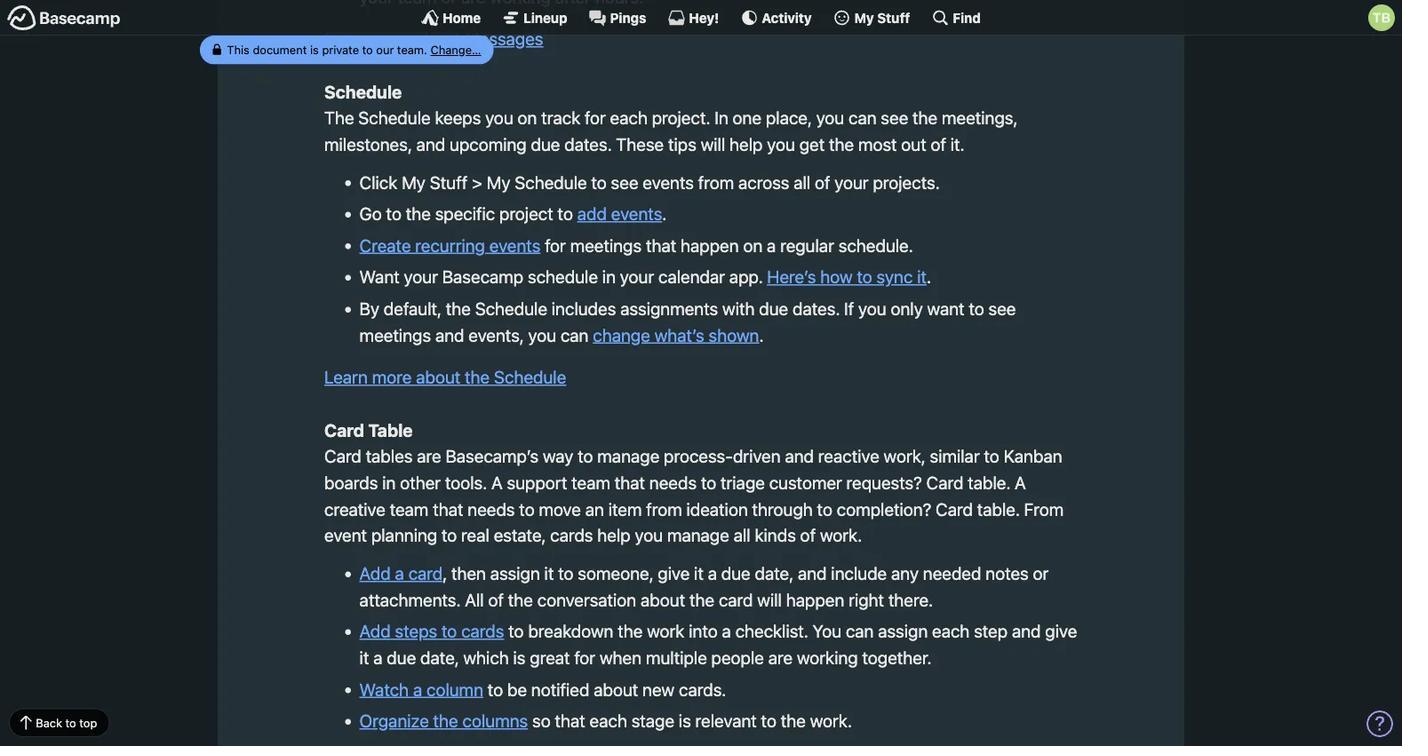Task type: describe. For each thing, give the bounding box(es) containing it.
1 horizontal spatial manage
[[667, 526, 730, 546]]

0 vertical spatial needs
[[650, 473, 697, 493]]

0 horizontal spatial is
[[310, 43, 319, 56]]

it inside the to breakdown the work into a checklist. you can assign each step and give it a due date, which is great for when multiple people are working together.
[[360, 648, 369, 668]]

estate,
[[494, 526, 546, 546]]

of inside card table card tables are basecamp's way to manage process-driven and reactive work, similar to kanban boards in other tools. a support team           that needs to triage customer requests? card table. a creative team that needs to move an item from ideation through to completion?           card table. from event planning to real estate, cards help you manage all kinds of work.
[[801, 526, 816, 546]]

2 vertical spatial .
[[760, 325, 764, 345]]

change
[[593, 325, 651, 345]]

app.
[[730, 267, 763, 287]]

a inside , then assign it to someone, give it a due date, and include any needed notes or attachments. all of the conversation about the card will happen right there.
[[708, 563, 717, 584]]

it up the into
[[694, 563, 704, 584]]

way
[[543, 446, 574, 467]]

can inside schedule the schedule keeps you on track for each project. in one place, you can see the meetings, milestones, and upcoming due dates. these tips will help you get the most out of it.
[[849, 108, 877, 128]]

to left be
[[488, 680, 503, 700]]

my stuff button
[[833, 9, 911, 27]]

default,
[[384, 299, 442, 319]]

schedule.
[[839, 235, 914, 256]]

the up create recurring events link
[[406, 204, 431, 224]]

document
[[253, 43, 307, 56]]

1 horizontal spatial meetings
[[570, 235, 642, 256]]

and inside , then assign it to someone, give it a due date, and include any needed notes or attachments. all of the conversation about the card will happen right there.
[[798, 563, 827, 584]]

and inside the to breakdown the work into a checklist. you can assign each step and give it a due date, which is great for when multiple people are working together.
[[1012, 621, 1041, 642]]

change what's shown link
[[593, 325, 760, 345]]

to right way at the left bottom of page
[[578, 446, 593, 467]]

0 vertical spatial manage
[[598, 446, 660, 467]]

back
[[36, 716, 62, 730]]

organize the columns so that each stage is relevant to the work.
[[360, 711, 852, 732]]

due inside the to breakdown the work into a checklist. you can assign each step and give it a due date, which is great for when multiple people are working together.
[[387, 648, 416, 668]]

someone,
[[578, 563, 654, 584]]

due inside , then assign it to someone, give it a due date, and include any needed notes or attachments. all of the conversation about the card will happen right there.
[[722, 563, 751, 584]]

assign inside the to breakdown the work into a checklist. you can assign each step and give it a due date, which is great for when multiple people are working together.
[[879, 621, 928, 642]]

click my stuff > my schedule to see events from across all of your projects.
[[360, 172, 940, 192]]

that right so
[[555, 711, 586, 732]]

date, inside , then assign it to someone, give it a due date, and include any needed notes or attachments. all of the conversation about the card will happen right there.
[[755, 563, 794, 584]]

all inside card table card tables are basecamp's way to manage process-driven and reactive work, similar to kanban boards in other tools. a support team           that needs to triage customer requests? card table. a creative team that needs to move an item from ideation through to completion?           card table. from event planning to real estate, cards help you manage all kinds of work.
[[734, 526, 751, 546]]

pings
[[610, 10, 647, 25]]

my inside popup button
[[855, 10, 874, 25]]

our
[[376, 43, 394, 56]]

kanban
[[1004, 446, 1063, 467]]

attachments.
[[360, 590, 461, 610]]

on inside schedule the schedule keeps you on track for each project. in one place, you can see the meetings, milestones, and upcoming due dates. these tips will help you get the most out of it.
[[518, 108, 537, 128]]

give inside the to breakdown the work into a checklist. you can assign each step and give it a due date, which is great for when multiple people are working together.
[[1046, 621, 1078, 642]]

messages
[[465, 28, 544, 49]]

each inside schedule the schedule keeps you on track for each project. in one place, you can see the meetings, milestones, and upcoming due dates. these tips will help you get the most out of it.
[[610, 108, 648, 128]]

basecamp
[[442, 267, 524, 287]]

schedule the schedule keeps you on track for each project. in one place, you can see the meetings, milestones, and upcoming due dates. these tips will help you get the most out of it.
[[324, 81, 1018, 154]]

any
[[892, 563, 919, 584]]

by
[[360, 299, 380, 319]]

home
[[443, 10, 481, 25]]

learn more about messages
[[324, 28, 544, 49]]

1 vertical spatial for
[[545, 235, 566, 256]]

that up want your basecamp schedule in your calendar app. here's how to sync it .
[[646, 235, 677, 256]]

2 horizontal spatial is
[[679, 711, 691, 732]]

stage
[[632, 711, 675, 732]]

here's
[[767, 267, 816, 287]]

needed
[[923, 563, 982, 584]]

want
[[360, 267, 400, 287]]

0 horizontal spatial my
[[402, 172, 426, 192]]

stuff inside popup button
[[878, 10, 911, 25]]

due inside schedule the schedule keeps you on track for each project. in one place, you can see the meetings, milestones, and upcoming due dates. these tips will help you get the most out of it.
[[531, 134, 560, 154]]

2 horizontal spatial your
[[835, 172, 869, 192]]

here's how to sync it link
[[767, 267, 927, 287]]

assignments
[[621, 299, 718, 319]]

learn more about the schedule link
[[324, 367, 567, 388]]

to inside button
[[65, 716, 76, 730]]

0 vertical spatial .
[[663, 204, 667, 224]]

it right sync
[[918, 267, 927, 287]]

be
[[508, 680, 527, 700]]

a right the into
[[722, 621, 731, 642]]

1 vertical spatial work.
[[810, 711, 852, 732]]

want
[[928, 299, 965, 319]]

working
[[797, 648, 858, 668]]

the right all
[[508, 590, 533, 610]]

change…
[[431, 43, 481, 56]]

0 horizontal spatial your
[[404, 267, 438, 287]]

into
[[689, 621, 718, 642]]

by default, the schedule includes assignments with due dates. if you only want to see meetings and events, you can
[[360, 299, 1016, 345]]

sync
[[877, 267, 913, 287]]

planning
[[371, 526, 437, 546]]

each inside the to breakdown the work into a checklist. you can assign each step and give it a due date, which is great for when multiple people are working together.
[[933, 621, 970, 642]]

0 horizontal spatial needs
[[468, 499, 515, 520]]

most
[[859, 134, 897, 154]]

back to top
[[36, 716, 97, 730]]

and inside schedule the schedule keeps you on track for each project. in one place, you can see the meetings, milestones, and upcoming due dates. these tips will help you get the most out of it.
[[417, 134, 446, 154]]

give inside , then assign it to someone, give it a due date, and include any needed notes or attachments. all of the conversation about the card will happen right there.
[[658, 563, 690, 584]]

to right similar
[[985, 446, 1000, 467]]

from inside card table card tables are basecamp's way to manage process-driven and reactive work, similar to kanban boards in other tools. a support team           that needs to triage customer requests? card table. a creative team that needs to move an item from ideation through to completion?           card table. from event planning to real estate, cards help you manage all kinds of work.
[[646, 499, 682, 520]]

to inside by default, the schedule includes assignments with due dates. if you only want to see meetings and events, you can
[[969, 299, 985, 319]]

watch a column to be notified about new cards.
[[360, 680, 727, 700]]

in
[[715, 108, 729, 128]]

get
[[800, 134, 825, 154]]

schedule up milestones,
[[359, 108, 431, 128]]

0 vertical spatial team
[[572, 473, 611, 493]]

to up ideation
[[701, 473, 717, 493]]

breakdown
[[528, 621, 614, 642]]

notified
[[531, 680, 590, 700]]

the inside by default, the schedule includes assignments with due dates. if you only want to see meetings and events, you can
[[446, 299, 471, 319]]

meetings,
[[942, 108, 1018, 128]]

to left add at the top of the page
[[558, 204, 573, 224]]

schedule down events,
[[494, 367, 567, 388]]

project
[[500, 204, 554, 224]]

to right steps
[[442, 621, 457, 642]]

from
[[1025, 499, 1064, 520]]

a left the regular
[[767, 235, 776, 256]]

can inside by default, the schedule includes assignments with due dates. if you only want to see meetings and events, you can
[[561, 325, 589, 345]]

card table card tables are basecamp's way to manage process-driven and reactive work, similar to kanban boards in other tools. a support team           that needs to triage customer requests? card table. a creative team that needs to move an item from ideation through to completion?           card table. from event planning to real estate, cards help you manage all kinds of work.
[[324, 420, 1064, 546]]

move
[[539, 499, 581, 520]]

top
[[79, 716, 97, 730]]

column
[[427, 680, 484, 700]]

learn for learn more about messages
[[324, 28, 368, 49]]

add events link
[[578, 204, 663, 224]]

it up conversation
[[545, 563, 554, 584]]

real
[[461, 526, 490, 546]]

card inside , then assign it to someone, give it a due date, and include any needed notes or attachments. all of the conversation about the card will happen right there.
[[719, 590, 753, 610]]

the right get
[[829, 134, 854, 154]]

to inside the to breakdown the work into a checklist. you can assign each step and give it a due date, which is great for when multiple people are working together.
[[509, 621, 524, 642]]

which
[[464, 648, 509, 668]]

to down customer at the right bottom of the page
[[817, 499, 833, 520]]

the right relevant
[[781, 711, 806, 732]]

add steps to cards link
[[360, 621, 504, 642]]

you right events,
[[529, 325, 557, 345]]

1 horizontal spatial your
[[620, 267, 654, 287]]

triage
[[721, 473, 765, 493]]

help inside card table card tables are basecamp's way to manage process-driven and reactive work, similar to kanban boards in other tools. a support team           that needs to triage customer requests? card table. a creative team that needs to move an item from ideation through to completion?           card table. from event planning to real estate, cards help you manage all kinds of work.
[[598, 526, 631, 546]]

out
[[902, 134, 927, 154]]

to right how
[[857, 267, 873, 287]]

team.
[[397, 43, 428, 56]]

add a card
[[360, 563, 443, 584]]

back to top button
[[9, 709, 110, 738]]

will for date,
[[758, 590, 782, 610]]

add for to breakdown the work into a checklist. you can assign each step and give it a due date, which is great for when multiple people are working together.
[[360, 621, 391, 642]]

0 vertical spatial from
[[698, 172, 734, 192]]

0 vertical spatial happen
[[681, 235, 739, 256]]

you up get
[[817, 108, 845, 128]]

learn more about messages link
[[324, 28, 544, 49]]

1 a from the left
[[492, 473, 503, 493]]

you inside card table card tables are basecamp's way to manage process-driven and reactive work, similar to kanban boards in other tools. a support team           that needs to triage customer requests? card table. a creative team that needs to move an item from ideation through to completion?           card table. from event planning to real estate, cards help you manage all kinds of work.
[[635, 526, 663, 546]]

activity
[[762, 10, 812, 25]]

that up item
[[615, 473, 645, 493]]

schedule up project
[[515, 172, 587, 192]]

through
[[753, 499, 813, 520]]

1 horizontal spatial my
[[487, 172, 511, 192]]

notes
[[986, 563, 1029, 584]]

of down get
[[815, 172, 831, 192]]

columns
[[463, 711, 528, 732]]

item
[[609, 499, 642, 520]]

people
[[712, 648, 764, 668]]

to breakdown the work into a checklist. you can assign each step and give it a due date, which is great for when multiple people are working together.
[[360, 621, 1078, 668]]

main element
[[0, 0, 1403, 36]]

keeps
[[435, 108, 481, 128]]

support
[[507, 473, 567, 493]]

activity link
[[741, 9, 812, 27]]

0 horizontal spatial team
[[390, 499, 429, 520]]

for inside the to breakdown the work into a checklist. you can assign each step and give it a due date, which is great for when multiple people are working together.
[[575, 648, 596, 668]]

due inside by default, the schedule includes assignments with due dates. if you only want to see meetings and events, you can
[[759, 299, 789, 319]]

meetings inside by default, the schedule includes assignments with due dates. if you only want to see meetings and events, you can
[[360, 325, 431, 345]]

are inside card table card tables are basecamp's way to manage process-driven and reactive work, similar to kanban boards in other tools. a support team           that needs to triage customer requests? card table. a creative team that needs to move an item from ideation through to completion?           card table. from event planning to real estate, cards help you manage all kinds of work.
[[417, 446, 441, 467]]

to up add at the top of the page
[[592, 172, 607, 192]]

milestones,
[[324, 134, 412, 154]]

to up estate,
[[519, 499, 535, 520]]

so
[[533, 711, 551, 732]]

driven
[[733, 446, 781, 467]]

0 vertical spatial all
[[794, 172, 811, 192]]

add
[[578, 204, 607, 224]]

to right go
[[386, 204, 402, 224]]

work. inside card table card tables are basecamp's way to manage process-driven and reactive work, similar to kanban boards in other tools. a support team           that needs to triage customer requests? card table. a creative team that needs to move an item from ideation through to completion?           card table. from event planning to real estate, cards help you manage all kinds of work.
[[820, 526, 862, 546]]

1 vertical spatial .
[[927, 267, 932, 287]]

schedule
[[528, 267, 598, 287]]



Task type: vqa. For each thing, say whether or not it's contained in the screenshot.
Establish
no



Task type: locate. For each thing, give the bounding box(es) containing it.
regular
[[781, 235, 835, 256]]

completion?
[[837, 499, 932, 520]]

2 horizontal spatial .
[[927, 267, 932, 287]]

1 vertical spatial from
[[646, 499, 682, 520]]

1 vertical spatial manage
[[667, 526, 730, 546]]

1 vertical spatial needs
[[468, 499, 515, 520]]

and right step
[[1012, 621, 1041, 642]]

private
[[322, 43, 359, 56]]

my right the activity
[[855, 10, 874, 25]]

new
[[643, 680, 675, 700]]

1 vertical spatial will
[[758, 590, 782, 610]]

is
[[310, 43, 319, 56], [513, 648, 526, 668], [679, 711, 691, 732]]

and inside card table card tables are basecamp's way to manage process-driven and reactive work, similar to kanban boards in other tools. a support team           that needs to triage customer requests? card table. a creative team that needs to move an item from ideation through to completion?           card table. from event planning to real estate, cards help you manage all kinds of work.
[[785, 446, 814, 467]]

1 vertical spatial meetings
[[360, 325, 431, 345]]

in up includes
[[603, 267, 616, 287]]

1 vertical spatial table.
[[978, 499, 1020, 520]]

1 vertical spatial are
[[769, 648, 793, 668]]

0 horizontal spatial will
[[701, 134, 726, 154]]

in inside card table card tables are basecamp's way to manage process-driven and reactive work, similar to kanban boards in other tools. a support team           that needs to triage customer requests? card table. a creative team that needs to move an item from ideation through to completion?           card table. from event planning to real estate, cards help you manage all kinds of work.
[[382, 473, 396, 493]]

1 horizontal spatial .
[[760, 325, 764, 345]]

needs up the real
[[468, 499, 515, 520]]

1 vertical spatial is
[[513, 648, 526, 668]]

0 horizontal spatial meetings
[[360, 325, 431, 345]]

each up these
[[610, 108, 648, 128]]

about down home link on the left of page
[[416, 28, 461, 49]]

work.
[[820, 526, 862, 546], [810, 711, 852, 732]]

about down when
[[594, 680, 639, 700]]

will down 'in'
[[701, 134, 726, 154]]

1 horizontal spatial cards
[[550, 526, 593, 546]]

0 vertical spatial work.
[[820, 526, 862, 546]]

date, down kinds at the bottom of page
[[755, 563, 794, 584]]

dates. inside schedule the schedule keeps you on track for each project. in one place, you can see the meetings, milestones, and upcoming due dates. these tips will help you get the most out of it.
[[565, 134, 612, 154]]

to inside , then assign it to someone, give it a due date, and include any needed notes or attachments. all of the conversation about the card will happen right there.
[[558, 563, 574, 584]]

of left the it.
[[931, 134, 947, 154]]

0 vertical spatial stuff
[[878, 10, 911, 25]]

1 vertical spatial assign
[[879, 621, 928, 642]]

or
[[1033, 563, 1049, 584]]

to left our
[[362, 43, 373, 56]]

how
[[821, 267, 853, 287]]

2 vertical spatial for
[[575, 648, 596, 668]]

learn more about the schedule
[[324, 367, 567, 388]]

learn for learn more about the schedule
[[324, 367, 368, 388]]

you down place,
[[767, 134, 795, 154]]

similar
[[930, 446, 980, 467]]

click
[[360, 172, 398, 192]]

>
[[472, 172, 483, 192]]

projects.
[[873, 172, 940, 192]]

help inside schedule the schedule keeps you on track for each project. in one place, you can see the meetings, milestones, and upcoming due dates. these tips will help you get the most out of it.
[[730, 134, 763, 154]]

0 horizontal spatial help
[[598, 526, 631, 546]]

together.
[[863, 648, 932, 668]]

the up the into
[[690, 590, 715, 610]]

due
[[531, 134, 560, 154], [759, 299, 789, 319], [722, 563, 751, 584], [387, 648, 416, 668]]

will inside schedule the schedule keeps you on track for each project. in one place, you can see the meetings, milestones, and upcoming due dates. these tips will help you get the most out of it.
[[701, 134, 726, 154]]

to up 'which'
[[509, 621, 524, 642]]

0 horizontal spatial stuff
[[430, 172, 468, 192]]

2 vertical spatial events
[[490, 235, 541, 256]]

0 vertical spatial assign
[[491, 563, 540, 584]]

0 vertical spatial date,
[[755, 563, 794, 584]]

boards
[[324, 473, 378, 493]]

to left the real
[[442, 526, 457, 546]]

about inside , then assign it to someone, give it a due date, and include any needed notes or attachments. all of the conversation about the card will happen right there.
[[641, 590, 686, 610]]

requests?
[[847, 473, 923, 493]]

1 vertical spatial can
[[561, 325, 589, 345]]

you right if
[[859, 299, 887, 319]]

upcoming
[[450, 134, 527, 154]]

and up learn more about the schedule
[[435, 325, 464, 345]]

when
[[600, 648, 642, 668]]

2 a from the left
[[1015, 473, 1027, 493]]

recurring
[[415, 235, 485, 256]]

tools.
[[445, 473, 487, 493]]

is inside the to breakdown the work into a checklist. you can assign each step and give it a due date, which is great for when multiple people are working together.
[[513, 648, 526, 668]]

0 vertical spatial can
[[849, 108, 877, 128]]

on
[[518, 108, 537, 128], [743, 235, 763, 256]]

see inside schedule the schedule keeps you on track for each project. in one place, you can see the meetings, milestones, and upcoming due dates. these tips will help you get the most out of it.
[[881, 108, 909, 128]]

ideation
[[687, 499, 748, 520]]

date, inside the to breakdown the work into a checklist. you can assign each step and give it a due date, which is great for when multiple people are working together.
[[421, 648, 459, 668]]

for down "breakdown"
[[575, 648, 596, 668]]

happen
[[681, 235, 739, 256], [787, 590, 845, 610]]

stuff left > at the top of page
[[430, 172, 468, 192]]

1 vertical spatial give
[[1046, 621, 1078, 642]]

0 horizontal spatial date,
[[421, 648, 459, 668]]

you up upcoming
[[486, 108, 514, 128]]

happen inside , then assign it to someone, give it a due date, and include any needed notes or attachments. all of the conversation about the card will happen right there.
[[787, 590, 845, 610]]

are
[[417, 446, 441, 467], [769, 648, 793, 668]]

0 vertical spatial table.
[[968, 473, 1011, 493]]

1 vertical spatial events
[[611, 204, 663, 224]]

hey! button
[[668, 9, 719, 27]]

cards inside card table card tables are basecamp's way to manage process-driven and reactive work, similar to kanban boards in other tools. a support team           that needs to triage customer requests? card table. a creative team that needs to move an item from ideation through to completion?           card table. from event planning to real estate, cards help you manage all kinds of work.
[[550, 526, 593, 546]]

the inside the to breakdown the work into a checklist. you can assign each step and give it a due date, which is great for when multiple people are working together.
[[618, 621, 643, 642]]

across
[[739, 172, 790, 192]]

1 add from the top
[[360, 563, 391, 584]]

1 horizontal spatial in
[[603, 267, 616, 287]]

of
[[931, 134, 947, 154], [815, 172, 831, 192], [801, 526, 816, 546], [488, 590, 504, 610]]

see inside by default, the schedule includes assignments with due dates. if you only want to see meetings and events, you can
[[989, 299, 1016, 319]]

date, down add steps to cards link
[[421, 648, 459, 668]]

1 vertical spatial team
[[390, 499, 429, 520]]

0 vertical spatial in
[[603, 267, 616, 287]]

0 vertical spatial give
[[658, 563, 690, 584]]

your up default,
[[404, 267, 438, 287]]

work. down working
[[810, 711, 852, 732]]

find button
[[932, 9, 981, 27]]

give down or
[[1046, 621, 1078, 642]]

date,
[[755, 563, 794, 584], [421, 648, 459, 668]]

you
[[486, 108, 514, 128], [817, 108, 845, 128], [767, 134, 795, 154], [859, 299, 887, 319], [529, 325, 557, 345], [635, 526, 663, 546]]

2 add from the top
[[360, 621, 391, 642]]

1 vertical spatial see
[[611, 172, 639, 192]]

2 vertical spatial each
[[590, 711, 628, 732]]

0 vertical spatial add
[[360, 563, 391, 584]]

your down most
[[835, 172, 869, 192]]

manage down ideation
[[667, 526, 730, 546]]

0 vertical spatial dates.
[[565, 134, 612, 154]]

1 horizontal spatial see
[[881, 108, 909, 128]]

1 horizontal spatial are
[[769, 648, 793, 668]]

due down ideation
[[722, 563, 751, 584]]

to left top
[[65, 716, 76, 730]]

all left kinds at the bottom of page
[[734, 526, 751, 546]]

due down steps
[[387, 648, 416, 668]]

0 vertical spatial on
[[518, 108, 537, 128]]

1 horizontal spatial help
[[730, 134, 763, 154]]

right
[[849, 590, 885, 610]]

1 horizontal spatial stuff
[[878, 10, 911, 25]]

1 more from the top
[[372, 28, 412, 49]]

0 vertical spatial are
[[417, 446, 441, 467]]

calendar
[[659, 267, 725, 287]]

events down tips on the top
[[643, 172, 694, 192]]

that down tools.
[[433, 499, 464, 520]]

due right 'with'
[[759, 299, 789, 319]]

the down events,
[[465, 367, 490, 388]]

will inside , then assign it to someone, give it a due date, and include any needed notes or attachments. all of the conversation about the card will happen right there.
[[758, 590, 782, 610]]

see
[[881, 108, 909, 128], [611, 172, 639, 192], [989, 299, 1016, 319]]

1 vertical spatial more
[[372, 367, 412, 388]]

table.
[[968, 473, 1011, 493], [978, 499, 1020, 520]]

can down the right
[[846, 621, 874, 642]]

switch accounts image
[[7, 4, 121, 32]]

0 horizontal spatial a
[[492, 473, 503, 493]]

a right the watch
[[413, 680, 422, 700]]

checklist.
[[736, 621, 809, 642]]

watch a column link
[[360, 680, 484, 700]]

a up the watch
[[374, 648, 383, 668]]

there.
[[889, 590, 934, 610]]

for up schedule
[[545, 235, 566, 256]]

.
[[663, 204, 667, 224], [927, 267, 932, 287], [760, 325, 764, 345]]

0 vertical spatial each
[[610, 108, 648, 128]]

to
[[362, 43, 373, 56], [592, 172, 607, 192], [386, 204, 402, 224], [558, 204, 573, 224], [857, 267, 873, 287], [969, 299, 985, 319], [578, 446, 593, 467], [985, 446, 1000, 467], [701, 473, 717, 493], [519, 499, 535, 520], [817, 499, 833, 520], [442, 526, 457, 546], [558, 563, 574, 584], [442, 621, 457, 642], [509, 621, 524, 642], [488, 680, 503, 700], [761, 711, 777, 732], [65, 716, 76, 730]]

only
[[891, 299, 923, 319]]

card up checklist.
[[719, 590, 753, 610]]

will for in
[[701, 134, 726, 154]]

go
[[360, 204, 382, 224]]

on up the app.
[[743, 235, 763, 256]]

2 horizontal spatial see
[[989, 299, 1016, 319]]

schedule up events,
[[475, 299, 548, 319]]

see up add events link
[[611, 172, 639, 192]]

1 vertical spatial help
[[598, 526, 631, 546]]

0 horizontal spatial assign
[[491, 563, 540, 584]]

0 vertical spatial see
[[881, 108, 909, 128]]

project.
[[652, 108, 711, 128]]

stuff left find popup button
[[878, 10, 911, 25]]

assign inside , then assign it to someone, give it a due date, and include any needed notes or attachments. all of the conversation about the card will happen right there.
[[491, 563, 540, 584]]

table. down similar
[[968, 473, 1011, 493]]

0 horizontal spatial are
[[417, 446, 441, 467]]

lineup
[[524, 10, 568, 25]]

1 horizontal spatial dates.
[[793, 299, 840, 319]]

with
[[723, 299, 755, 319]]

to right relevant
[[761, 711, 777, 732]]

your
[[835, 172, 869, 192], [404, 267, 438, 287], [620, 267, 654, 287]]

your down create recurring events for meetings that happen on a regular schedule.
[[620, 267, 654, 287]]

. down the app.
[[760, 325, 764, 345]]

of inside , then assign it to someone, give it a due date, and include any needed notes or attachments. all of the conversation about the card will happen right there.
[[488, 590, 504, 610]]

0 vertical spatial is
[[310, 43, 319, 56]]

learn down by
[[324, 367, 368, 388]]

can down includes
[[561, 325, 589, 345]]

dates. inside by default, the schedule includes assignments with due dates. if you only want to see meetings and events, you can
[[793, 299, 840, 319]]

1 horizontal spatial is
[[513, 648, 526, 668]]

1 vertical spatial happen
[[787, 590, 845, 610]]

and down keeps
[[417, 134, 446, 154]]

find
[[953, 10, 981, 25]]

1 horizontal spatial team
[[572, 473, 611, 493]]

home link
[[421, 9, 481, 27]]

cards down move
[[550, 526, 593, 546]]

customer
[[770, 473, 843, 493]]

0 horizontal spatial see
[[611, 172, 639, 192]]

. down click my stuff > my schedule to see events from across all of your projects.
[[663, 204, 667, 224]]

assign up together.
[[879, 621, 928, 642]]

1 vertical spatial date,
[[421, 648, 459, 668]]

watch
[[360, 680, 409, 700]]

1 learn from the top
[[324, 28, 368, 49]]

0 vertical spatial card
[[409, 563, 443, 584]]

1 vertical spatial in
[[382, 473, 396, 493]]

lineup link
[[502, 9, 568, 27]]

0 horizontal spatial all
[[734, 526, 751, 546]]

1 vertical spatial card
[[719, 590, 753, 610]]

1 vertical spatial cards
[[461, 621, 504, 642]]

about up work
[[641, 590, 686, 610]]

in
[[603, 267, 616, 287], [382, 473, 396, 493]]

my
[[855, 10, 874, 25], [402, 172, 426, 192], [487, 172, 511, 192]]

,
[[443, 563, 447, 584]]

includes
[[552, 299, 616, 319]]

1 vertical spatial dates.
[[793, 299, 840, 319]]

more for learn more about messages
[[372, 28, 412, 49]]

events down 'go to the specific project to add events .' at the left of the page
[[490, 235, 541, 256]]

2 vertical spatial can
[[846, 621, 874, 642]]

organize
[[360, 711, 429, 732]]

the down column
[[433, 711, 458, 732]]

the up when
[[618, 621, 643, 642]]

1 vertical spatial add
[[360, 621, 391, 642]]

more for learn more about the schedule
[[372, 367, 412, 388]]

1 horizontal spatial on
[[743, 235, 763, 256]]

0 horizontal spatial from
[[646, 499, 682, 520]]

needs down process-
[[650, 473, 697, 493]]

tables
[[366, 446, 413, 467]]

due down track
[[531, 134, 560, 154]]

tips
[[668, 134, 697, 154]]

1 horizontal spatial card
[[719, 590, 753, 610]]

you
[[813, 621, 842, 642]]

creative
[[324, 499, 386, 520]]

0 horizontal spatial give
[[658, 563, 690, 584]]

cards up 'which'
[[461, 621, 504, 642]]

a up attachments.
[[395, 563, 404, 584]]

are inside the to breakdown the work into a checklist. you can assign each step and give it a due date, which is great for when multiple people are working together.
[[769, 648, 793, 668]]

1 vertical spatial stuff
[[430, 172, 468, 192]]

a down kanban
[[1015, 473, 1027, 493]]

2 horizontal spatial my
[[855, 10, 874, 25]]

0 horizontal spatial card
[[409, 563, 443, 584]]

all right across
[[794, 172, 811, 192]]

the
[[913, 108, 938, 128], [829, 134, 854, 154], [406, 204, 431, 224], [446, 299, 471, 319], [465, 367, 490, 388], [508, 590, 533, 610], [690, 590, 715, 610], [618, 621, 643, 642], [433, 711, 458, 732], [781, 711, 806, 732]]

dates. left if
[[793, 299, 840, 319]]

that
[[646, 235, 677, 256], [615, 473, 645, 493], [433, 499, 464, 520], [555, 711, 586, 732]]

2 more from the top
[[372, 367, 412, 388]]

card
[[409, 563, 443, 584], [719, 590, 753, 610]]

add up attachments.
[[360, 563, 391, 584]]

want your basecamp schedule in your calendar app. here's how to sync it .
[[360, 267, 932, 287]]

and up customer at the right bottom of the page
[[785, 446, 814, 467]]

give
[[658, 563, 690, 584], [1046, 621, 1078, 642]]

add for , then assign it to someone, give it a due date, and include any needed notes or attachments. all of the conversation about the card will happen right there.
[[360, 563, 391, 584]]

then
[[452, 563, 486, 584]]

0 vertical spatial for
[[585, 108, 606, 128]]

0 horizontal spatial manage
[[598, 446, 660, 467]]

table
[[368, 420, 413, 440]]

of inside schedule the schedule keeps you on track for each project. in one place, you can see the meetings, milestones, and upcoming due dates. these tips will help you get the most out of it.
[[931, 134, 947, 154]]

happen up 'calendar'
[[681, 235, 739, 256]]

0 vertical spatial help
[[730, 134, 763, 154]]

can inside the to breakdown the work into a checklist. you can assign each step and give it a due date, which is great for when multiple people are working together.
[[846, 621, 874, 642]]

schedule inside by default, the schedule includes assignments with due dates. if you only want to see meetings and events, you can
[[475, 299, 548, 319]]

1 horizontal spatial from
[[698, 172, 734, 192]]

can up most
[[849, 108, 877, 128]]

shown
[[709, 325, 760, 345]]

0 horizontal spatial .
[[663, 204, 667, 224]]

2 learn from the top
[[324, 367, 368, 388]]

0 vertical spatial events
[[643, 172, 694, 192]]

from
[[698, 172, 734, 192], [646, 499, 682, 520]]

a down basecamp's
[[492, 473, 503, 493]]

for inside schedule the schedule keeps you on track for each project. in one place, you can see the meetings, milestones, and upcoming due dates. these tips will help you get the most out of it.
[[585, 108, 606, 128]]

cards.
[[679, 680, 727, 700]]

help down one at the top right of the page
[[730, 134, 763, 154]]

1 vertical spatial learn
[[324, 367, 368, 388]]

learn left our
[[324, 28, 368, 49]]

events,
[[469, 325, 524, 345]]

and inside by default, the schedule includes assignments with due dates. if you only want to see meetings and events, you can
[[435, 325, 464, 345]]

meetings down default,
[[360, 325, 431, 345]]

1 horizontal spatial a
[[1015, 473, 1027, 493]]

organize the columns link
[[360, 711, 528, 732]]

it.
[[951, 134, 965, 154]]

basecamp's
[[446, 446, 539, 467]]

0 vertical spatial cards
[[550, 526, 593, 546]]

0 horizontal spatial cards
[[461, 621, 504, 642]]

about down default,
[[416, 367, 461, 388]]

a up the into
[[708, 563, 717, 584]]

events
[[643, 172, 694, 192], [611, 204, 663, 224], [490, 235, 541, 256]]

and left 'include'
[[798, 563, 827, 584]]

my right > at the top of page
[[487, 172, 511, 192]]

the up out
[[913, 108, 938, 128]]

an
[[586, 499, 604, 520]]

0 vertical spatial meetings
[[570, 235, 642, 256]]

of right kinds at the bottom of page
[[801, 526, 816, 546]]

schedule up the
[[324, 81, 402, 102]]

tim burton image
[[1369, 4, 1396, 31]]

is left great at bottom
[[513, 648, 526, 668]]

see right want
[[989, 299, 1016, 319]]

0 horizontal spatial happen
[[681, 235, 739, 256]]

team up planning
[[390, 499, 429, 520]]

0 horizontal spatial on
[[518, 108, 537, 128]]

kinds
[[755, 526, 796, 546]]

each left step
[[933, 621, 970, 642]]



